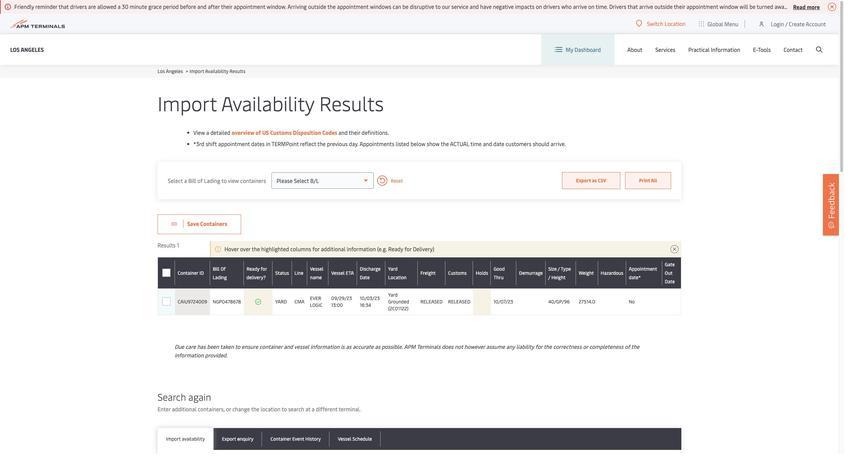 Task type: describe. For each thing, give the bounding box(es) containing it.
for left delivery)
[[405, 245, 412, 253]]

switch location button
[[637, 20, 686, 27]]

0 vertical spatial ready
[[389, 245, 404, 253]]

еnquiry
[[238, 436, 254, 442]]

export for export as csv
[[577, 177, 592, 184]]

windows
[[370, 3, 392, 10]]

reflect
[[300, 140, 317, 147]]

appointment up global
[[687, 3, 719, 10]]

and inside due care has been taken to ensure container and vessel information is as accurate as possible. apm terminals does not however assume any liability for the correctness or completeness of the information provided.
[[284, 343, 293, 350]]

not
[[455, 343, 464, 350]]

to inside due care has been taken to ensure container and vessel information is as accurate as possible. apm terminals does not however assume any liability for the correctness or completeness of the information provided.
[[235, 343, 241, 350]]

vessel for vessel eta
[[332, 270, 345, 276]]

1
[[177, 241, 179, 249]]

will
[[740, 3, 749, 10]]

columns
[[291, 245, 311, 253]]

thru
[[494, 274, 504, 280]]

16:34
[[360, 302, 372, 308]]

practical
[[689, 46, 710, 53]]

for right columns
[[313, 245, 320, 253]]

1 vertical spatial customs
[[449, 270, 467, 276]]

additional inside "search again enter additional containers, or change the location to search at a different terminal."
[[172, 405, 197, 413]]

40/gp/96
[[549, 298, 570, 305]]

id
[[200, 270, 204, 276]]

who
[[562, 3, 572, 10]]

0 vertical spatial of
[[256, 129, 261, 136]]

allowed
[[97, 3, 117, 10]]

ever logic
[[310, 295, 323, 308]]

all
[[652, 177, 658, 184]]

switch location
[[648, 20, 686, 27]]

enter
[[158, 405, 171, 413]]

after
[[208, 3, 220, 10]]

discharge
[[360, 265, 381, 272]]

1 horizontal spatial their
[[349, 129, 361, 136]]

1 horizontal spatial date
[[666, 278, 676, 285]]

/ for login
[[786, 20, 788, 27]]

schedule
[[353, 436, 372, 442]]

import availability
[[166, 436, 205, 442]]

09/29/23
[[332, 295, 352, 301]]

*3rd
[[194, 140, 205, 147]]

menu
[[725, 20, 739, 27]]

logic
[[310, 302, 323, 308]]

containers,
[[198, 405, 225, 413]]

select a bill of lading to view containers
[[168, 177, 266, 184]]

has
[[197, 343, 206, 350]]

and left date
[[483, 140, 493, 147]]

2 horizontal spatial their
[[675, 3, 686, 10]]

/ for size
[[558, 265, 560, 272]]

information
[[712, 46, 741, 53]]

2 vertical spatial information
[[175, 351, 204, 359]]

1 on from the left
[[536, 3, 543, 10]]

customers
[[506, 140, 532, 147]]

0 horizontal spatial /
[[549, 274, 551, 280]]

arrive.
[[551, 140, 566, 147]]

container for container id
[[178, 270, 198, 276]]

have
[[481, 3, 492, 10]]

contact
[[785, 46, 804, 53]]

tab list containing import availability
[[158, 428, 682, 450]]

arriving
[[288, 3, 307, 10]]

however
[[465, 343, 486, 350]]

can
[[393, 3, 402, 10]]

0 vertical spatial import
[[190, 68, 204, 74]]

good
[[494, 265, 505, 272]]

login
[[772, 20, 785, 27]]

date
[[494, 140, 505, 147]]

due care has been taken to ensure container and vessel information is as accurate as possible. apm terminals does not however assume any liability for the correctness or completeness of the information provided.
[[175, 343, 640, 359]]

overview
[[232, 129, 255, 136]]

below
[[411, 140, 426, 147]]

time.
[[596, 3, 609, 10]]

vessel for vessel schedule
[[338, 436, 352, 442]]

my dashboard button
[[555, 34, 601, 65]]

hover over the highlighted columns for additional information (e.g. ready for delivery)
[[225, 245, 435, 253]]

is
[[341, 343, 345, 350]]

yard for yard location
[[389, 265, 398, 272]]

opera
[[832, 3, 845, 10]]

0 horizontal spatial of
[[198, 177, 203, 184]]

yard
[[276, 298, 287, 305]]

ready inside ready for delivery?
[[247, 265, 260, 272]]

for inside ready for delivery?
[[261, 265, 267, 272]]

0 vertical spatial los angeles link
[[10, 45, 44, 54]]

good thru
[[494, 265, 505, 280]]

vessel schedule
[[338, 436, 372, 442]]

containers
[[241, 177, 266, 184]]

results 1
[[158, 241, 179, 249]]

reminder
[[35, 3, 57, 10]]

period
[[163, 3, 179, 10]]

los for los angeles
[[10, 46, 20, 53]]

name
[[310, 274, 322, 280]]

should
[[533, 140, 550, 147]]

vessel for vessel name
[[310, 265, 324, 272]]

location for switch
[[665, 20, 686, 27]]

to left our
[[436, 3, 441, 10]]

overview of us customs disposition codes link
[[232, 129, 338, 136]]

provided.
[[205, 351, 228, 359]]

*3rd shift appointment dates in termpoint reflect the previous day. appointments listed below show the actual time and date customers should arrive.
[[194, 140, 566, 147]]

view
[[228, 177, 239, 184]]

apm
[[404, 343, 416, 350]]

export for export еnquiry
[[222, 436, 236, 442]]

container for container event history
[[271, 436, 291, 442]]

about button
[[628, 34, 643, 65]]

1 horizontal spatial additional
[[321, 245, 346, 253]]

appointment
[[630, 265, 658, 272]]

los for los angeles > import availability results
[[158, 68, 165, 74]]

in
[[266, 140, 271, 147]]

location for yard
[[389, 274, 407, 280]]

switch
[[648, 20, 664, 27]]

e-tools
[[754, 46, 772, 53]]

yard for yard grounded (2c01122)
[[389, 292, 398, 298]]

search
[[158, 390, 186, 403]]

0 horizontal spatial their
[[221, 3, 233, 10]]

10/03/23
[[360, 295, 380, 301]]

change
[[233, 405, 250, 413]]

1 outside from the left
[[308, 3, 327, 10]]

(e.g.
[[378, 245, 387, 253]]

for inside due care has been taken to ensure container and vessel information is as accurate as possible. apm terminals does not however assume any liability for the correctness or completeness of the information provided.
[[536, 343, 543, 350]]

liability
[[517, 343, 535, 350]]

export еnquiry
[[222, 436, 254, 442]]

e-
[[754, 46, 759, 53]]

1 vertical spatial availability
[[222, 89, 315, 116]]

vessel eta
[[332, 270, 354, 276]]

read more button
[[794, 2, 821, 11]]

contact button
[[785, 34, 804, 65]]

weight
[[579, 270, 595, 276]]

impacts
[[516, 3, 535, 10]]

bill inside bill of lading
[[213, 265, 220, 272]]

a right select
[[184, 177, 187, 184]]

more
[[808, 3, 821, 10]]



Task type: locate. For each thing, give the bounding box(es) containing it.
a
[[118, 3, 121, 10], [206, 129, 209, 136], [184, 177, 187, 184], [312, 405, 315, 413]]

correctness
[[554, 343, 582, 350]]

turned
[[758, 3, 774, 10]]

/ down the size
[[549, 274, 551, 280]]

shift
[[206, 140, 217, 147]]

e-tools button
[[754, 34, 772, 65]]

1 horizontal spatial angeles
[[166, 68, 183, 74]]

availability
[[205, 68, 229, 74], [222, 89, 315, 116]]

date*
[[630, 274, 642, 280]]

27514.0
[[579, 298, 596, 305]]

and left after
[[198, 3, 207, 10]]

as left csv
[[593, 177, 597, 184]]

appointment down overview
[[218, 140, 250, 147]]

1 horizontal spatial released
[[449, 298, 471, 305]]

1 vertical spatial lading
[[213, 274, 227, 280]]

information left (e.g.
[[347, 245, 376, 253]]

does
[[442, 343, 454, 350]]

los
[[10, 46, 20, 53], [158, 68, 165, 74]]

as right accurate
[[375, 343, 381, 350]]

1 vertical spatial additional
[[172, 405, 197, 413]]

0 vertical spatial customs
[[270, 129, 292, 136]]

for up delivery?
[[261, 265, 267, 272]]

1 horizontal spatial information
[[311, 343, 340, 350]]

container id
[[178, 270, 204, 276]]

services
[[656, 46, 676, 53]]

information down the care
[[175, 351, 204, 359]]

0 horizontal spatial los
[[10, 46, 20, 53]]

None checkbox
[[162, 297, 171, 306]]

customs
[[270, 129, 292, 136], [449, 270, 467, 276]]

container left event
[[271, 436, 291, 442]]

vessel
[[294, 343, 309, 350]]

0 horizontal spatial released
[[421, 298, 443, 305]]

1 vertical spatial location
[[389, 274, 407, 280]]

0 vertical spatial container
[[178, 270, 198, 276]]

be right can in the top left of the page
[[403, 3, 409, 10]]

0 horizontal spatial that
[[59, 3, 69, 10]]

to right taken
[[235, 343, 241, 350]]

and left vessel at the left bottom of page
[[284, 343, 293, 350]]

1 horizontal spatial customs
[[449, 270, 467, 276]]

vessel up name
[[310, 265, 324, 272]]

0 vertical spatial additional
[[321, 245, 346, 253]]

availability right > at the top left of page
[[205, 68, 229, 74]]

their right after
[[221, 3, 233, 10]]

additional down 'search'
[[172, 405, 197, 413]]

1 vertical spatial los
[[158, 68, 165, 74]]

1 vertical spatial of
[[198, 177, 203, 184]]

status
[[276, 270, 289, 276]]

import for availability
[[166, 436, 181, 442]]

assume
[[487, 343, 506, 350]]

on right 'impacts'
[[536, 3, 543, 10]]

holds
[[476, 270, 489, 276]]

1 horizontal spatial or
[[584, 343, 589, 350]]

2 vertical spatial import
[[166, 436, 181, 442]]

1 horizontal spatial drivers
[[544, 3, 561, 10]]

date inside discharge date
[[360, 274, 370, 280]]

0 horizontal spatial los angeles link
[[10, 45, 44, 54]]

1 vertical spatial information
[[311, 343, 340, 350]]

time
[[471, 140, 482, 147]]

2 be from the left
[[750, 3, 756, 10]]

1 arrive from the left
[[574, 3, 588, 10]]

2 horizontal spatial results
[[320, 89, 384, 116]]

a right at
[[312, 405, 315, 413]]

feedback
[[827, 183, 838, 219]]

1 horizontal spatial be
[[750, 3, 756, 10]]

the
[[328, 3, 336, 10], [318, 140, 326, 147], [441, 140, 449, 147], [252, 245, 260, 253], [544, 343, 553, 350], [632, 343, 640, 350], [251, 405, 260, 413]]

0 horizontal spatial container
[[178, 270, 198, 276]]

1 horizontal spatial los angeles link
[[158, 68, 183, 74]]

or right correctness
[[584, 343, 589, 350]]

delivery?
[[247, 274, 266, 280]]

0 horizontal spatial angeles
[[21, 46, 44, 53]]

0 vertical spatial availability
[[205, 68, 229, 74]]

1 vertical spatial angeles
[[166, 68, 183, 74]]

(2c01122)
[[389, 305, 409, 312]]

window.
[[267, 3, 287, 10]]

1 vertical spatial yard
[[389, 292, 398, 298]]

import left availability
[[166, 436, 181, 442]]

location right switch
[[665, 20, 686, 27]]

receive
[[797, 3, 814, 10]]

of right select
[[198, 177, 203, 184]]

customs up termpoint in the left top of the page
[[270, 129, 292, 136]]

for right liability
[[536, 343, 543, 350]]

1 horizontal spatial that
[[628, 3, 639, 10]]

los inside 'los angeles' link
[[10, 46, 20, 53]]

tab list
[[158, 428, 682, 450]]

location
[[665, 20, 686, 27], [389, 274, 407, 280]]

event
[[293, 436, 305, 442]]

0 horizontal spatial bill
[[189, 177, 196, 184]]

angeles for los angeles > import availability results
[[166, 68, 183, 74]]

that right drivers
[[628, 3, 639, 10]]

hazardous
[[601, 270, 624, 276]]

export left еnquiry
[[222, 436, 236, 442]]

09/29/23 13:00
[[332, 295, 352, 308]]

/ right login
[[786, 20, 788, 27]]

eta
[[346, 270, 354, 276]]

feedback button
[[824, 174, 841, 236]]

1 vertical spatial results
[[320, 89, 384, 116]]

0 vertical spatial los
[[10, 46, 20, 53]]

at
[[306, 405, 311, 413]]

bill left "of"
[[213, 265, 220, 272]]

0 horizontal spatial ready
[[247, 265, 260, 272]]

of inside due care has been taken to ensure container and vessel information is as accurate as possible. apm terminals does not however assume any liability for the correctness or completeness of the information provided.
[[625, 343, 631, 350]]

size
[[549, 265, 557, 272]]

1 that from the left
[[59, 3, 69, 10]]

possible.
[[382, 343, 403, 350]]

0 vertical spatial or
[[584, 343, 589, 350]]

location up yard grounded (2c01122)
[[389, 274, 407, 280]]

angeles for los angeles
[[21, 46, 44, 53]]

/ right the size
[[558, 265, 560, 272]]

as right the 'is'
[[346, 343, 352, 350]]

released
[[421, 298, 443, 305], [449, 298, 471, 305]]

2 outside from the left
[[655, 3, 673, 10]]

2 horizontal spatial of
[[625, 343, 631, 350]]

search
[[289, 405, 304, 413]]

yard right discharge
[[389, 265, 398, 272]]

any
[[507, 343, 515, 350]]

availability up us on the left of page
[[222, 89, 315, 116]]

a left "30"
[[118, 3, 121, 10]]

1 vertical spatial container
[[271, 436, 291, 442]]

before
[[180, 3, 196, 10]]

terminal.
[[339, 405, 361, 413]]

gate out date
[[666, 261, 676, 285]]

0 vertical spatial location
[[665, 20, 686, 27]]

print all
[[640, 177, 658, 184]]

disposition
[[293, 129, 321, 136]]

additional
[[321, 245, 346, 253], [172, 405, 197, 413]]

1 horizontal spatial outside
[[655, 3, 673, 10]]

friendly
[[14, 3, 34, 10]]

1 horizontal spatial on
[[589, 3, 595, 10]]

date down out at the bottom right of the page
[[666, 278, 676, 285]]

on left time.
[[589, 3, 595, 10]]

0 vertical spatial export
[[577, 177, 592, 184]]

2 on from the left
[[589, 3, 595, 10]]

0 horizontal spatial export
[[222, 436, 236, 442]]

to left search
[[282, 405, 287, 413]]

date down discharge
[[360, 274, 370, 280]]

1 vertical spatial import
[[158, 89, 217, 116]]

import availability button
[[158, 428, 214, 450]]

window
[[720, 3, 739, 10]]

or left change
[[226, 405, 231, 413]]

1 horizontal spatial container
[[271, 436, 291, 442]]

history
[[306, 436, 321, 442]]

2 arrive from the left
[[640, 3, 654, 10]]

import down > at the top left of page
[[158, 89, 217, 116]]

our
[[442, 3, 451, 10]]

services button
[[656, 34, 676, 65]]

1 horizontal spatial results
[[230, 68, 246, 74]]

or
[[584, 343, 589, 350], [226, 405, 231, 413]]

0 horizontal spatial be
[[403, 3, 409, 10]]

vessel inside vessel schedule button
[[338, 436, 352, 442]]

1 horizontal spatial of
[[256, 129, 261, 136]]

1 vertical spatial /
[[558, 265, 560, 272]]

day.
[[349, 140, 359, 147]]

lading left view
[[204, 177, 221, 184]]

their up day.
[[349, 129, 361, 136]]

of
[[221, 265, 226, 272]]

los angeles > import availability results
[[158, 68, 246, 74]]

as inside button
[[593, 177, 597, 184]]

0 vertical spatial lading
[[204, 177, 221, 184]]

container
[[260, 343, 283, 350]]

away. to
[[775, 3, 795, 10]]

1 released from the left
[[421, 298, 443, 305]]

0 horizontal spatial location
[[389, 274, 407, 280]]

import right > at the top left of page
[[190, 68, 204, 74]]

customs left holds
[[449, 270, 467, 276]]

global menu button
[[693, 13, 746, 34]]

their
[[221, 3, 233, 10], [675, 3, 686, 10], [349, 129, 361, 136]]

0 horizontal spatial as
[[346, 343, 352, 350]]

2 yard from the top
[[389, 292, 398, 298]]

to
[[436, 3, 441, 10], [222, 177, 227, 184], [235, 343, 241, 350], [282, 405, 287, 413]]

appointment date*
[[630, 265, 658, 280]]

negative
[[494, 3, 514, 10]]

2 horizontal spatial information
[[347, 245, 376, 253]]

drivers left "are"
[[70, 3, 87, 10]]

freight
[[421, 270, 436, 276]]

to left view
[[222, 177, 227, 184]]

information left the 'is'
[[311, 343, 340, 350]]

lading down "of"
[[213, 274, 227, 280]]

delivery)
[[413, 245, 435, 253]]

of left us on the left of page
[[256, 129, 261, 136]]

0 horizontal spatial on
[[536, 3, 543, 10]]

outside right arriving
[[308, 3, 327, 10]]

additional up vessel eta
[[321, 245, 346, 253]]

1 horizontal spatial location
[[665, 20, 686, 27]]

appointment left windows
[[337, 3, 369, 10]]

1 horizontal spatial bill
[[213, 265, 220, 272]]

1 vertical spatial or
[[226, 405, 231, 413]]

1 horizontal spatial export
[[577, 177, 592, 184]]

import for availability
[[158, 89, 217, 116]]

appointment left the window.
[[234, 3, 266, 10]]

of right 'completeness' on the bottom right of the page
[[625, 343, 631, 350]]

outside up switch location button
[[655, 3, 673, 10]]

1 vertical spatial bill
[[213, 265, 220, 272]]

yard inside yard grounded (2c01122)
[[389, 292, 398, 298]]

1 horizontal spatial los
[[158, 68, 165, 74]]

1 drivers from the left
[[70, 3, 87, 10]]

bill right select
[[189, 177, 196, 184]]

import inside button
[[166, 436, 181, 442]]

1 vertical spatial los angeles link
[[158, 68, 183, 74]]

container left id
[[178, 270, 198, 276]]

0 horizontal spatial results
[[158, 241, 176, 249]]

close alert image
[[829, 3, 837, 11]]

the inside "search again enter additional containers, or change the location to search at a different terminal."
[[251, 405, 260, 413]]

drivers left who
[[544, 3, 561, 10]]

0 horizontal spatial date
[[360, 274, 370, 280]]

1 yard from the top
[[389, 265, 398, 272]]

discharge date
[[360, 265, 381, 280]]

0 vertical spatial /
[[786, 20, 788, 27]]

print
[[640, 177, 651, 184]]

0 horizontal spatial outside
[[308, 3, 327, 10]]

2 horizontal spatial /
[[786, 20, 788, 27]]

2 drivers from the left
[[544, 3, 561, 10]]

line
[[295, 270, 304, 276]]

ready image
[[255, 298, 262, 305]]

0 vertical spatial information
[[347, 245, 376, 253]]

be right will
[[750, 3, 756, 10]]

2 released from the left
[[449, 298, 471, 305]]

appointments
[[360, 140, 395, 147]]

2 that from the left
[[628, 3, 639, 10]]

0 horizontal spatial customs
[[270, 129, 292, 136]]

dashboard
[[575, 46, 601, 53]]

10/07/23
[[494, 298, 514, 305]]

and up previous
[[339, 129, 348, 136]]

import availability tab panel
[[158, 450, 682, 454]]

codes
[[323, 129, 338, 136]]

13:00
[[332, 302, 343, 308]]

0 horizontal spatial arrive
[[574, 3, 588, 10]]

1 be from the left
[[403, 3, 409, 10]]

as
[[593, 177, 597, 184], [346, 343, 352, 350], [375, 343, 381, 350]]

yard inside the yard location
[[389, 265, 398, 272]]

None checkbox
[[162, 269, 171, 277], [162, 269, 171, 277], [163, 298, 171, 306], [162, 269, 171, 277], [162, 269, 171, 277], [163, 298, 171, 306]]

0 vertical spatial results
[[230, 68, 246, 74]]

0 horizontal spatial additional
[[172, 405, 197, 413]]

about
[[628, 46, 643, 53]]

ready right (e.g.
[[389, 245, 404, 253]]

0 vertical spatial yard
[[389, 265, 398, 272]]

2 vertical spatial results
[[158, 241, 176, 249]]

0 vertical spatial angeles
[[21, 46, 44, 53]]

1 horizontal spatial as
[[375, 343, 381, 350]]

2 vertical spatial /
[[549, 274, 551, 280]]

friendly reminder that drivers are allowed a 30 minute grace period before and after their appointment window. arriving outside the appointment windows can be disruptive to our service and have negative impacts on drivers who arrive on time. drivers that arrive outside their appointment window will be turned away. to receive future opera
[[14, 3, 845, 10]]

container inside button
[[271, 436, 291, 442]]

completeness
[[590, 343, 624, 350]]

a right the view
[[206, 129, 209, 136]]

0 horizontal spatial or
[[226, 405, 231, 413]]

us
[[263, 129, 269, 136]]

vessel left the eta
[[332, 270, 345, 276]]

2 horizontal spatial as
[[593, 177, 597, 184]]

0 horizontal spatial drivers
[[70, 3, 87, 10]]

arrive up switch
[[640, 3, 654, 10]]

2 vertical spatial of
[[625, 343, 631, 350]]

that right the reminder
[[59, 3, 69, 10]]

1 horizontal spatial /
[[558, 265, 560, 272]]

over
[[240, 245, 251, 253]]

to inside "search again enter additional containers, or change the location to search at a different terminal."
[[282, 405, 287, 413]]

their up switch location
[[675, 3, 686, 10]]

and left have
[[470, 3, 479, 10]]

ready
[[389, 245, 404, 253], [247, 265, 260, 272]]

yard up the grounded
[[389, 292, 398, 298]]

global
[[708, 20, 724, 27]]

ready up delivery?
[[247, 265, 260, 272]]

export left csv
[[577, 177, 592, 184]]

my
[[566, 46, 574, 53]]

drivers
[[610, 3, 627, 10]]

export еnquiry button
[[214, 428, 262, 450]]

1 vertical spatial ready
[[247, 265, 260, 272]]

vessel left schedule at bottom
[[338, 436, 352, 442]]

arrive right who
[[574, 3, 588, 10]]

1 horizontal spatial ready
[[389, 245, 404, 253]]

or inside due care has been taken to ensure container and vessel information is as accurate as possible. apm terminals does not however assume any liability for the correctness or completeness of the information provided.
[[584, 343, 589, 350]]

results
[[230, 68, 246, 74], [320, 89, 384, 116], [158, 241, 176, 249]]

1 vertical spatial export
[[222, 436, 236, 442]]

1 horizontal spatial arrive
[[640, 3, 654, 10]]

0 horizontal spatial information
[[175, 351, 204, 359]]

or inside "search again enter additional containers, or change the location to search at a different terminal."
[[226, 405, 231, 413]]

a inside "search again enter additional containers, or change the location to search at a different terminal."
[[312, 405, 315, 413]]

0 vertical spatial bill
[[189, 177, 196, 184]]



Task type: vqa. For each thing, say whether or not it's contained in the screenshot.
Export as CSV
yes



